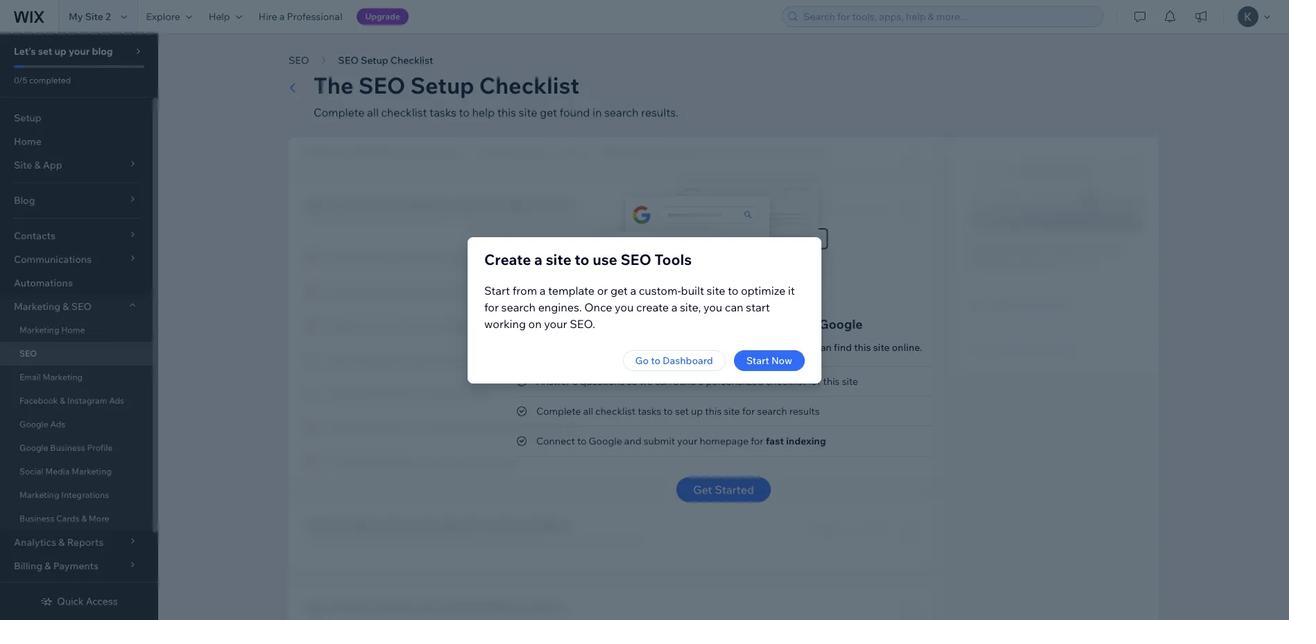 Task type: locate. For each thing, give the bounding box(es) containing it.
for inside start from a template or get a custom-built site to optimize it for search engines. once you create a site, you can start working on your seo.
[[485, 300, 499, 314]]

home link
[[0, 130, 153, 153]]

step left 2:
[[305, 518, 331, 532]]

on right building
[[421, 600, 435, 614]]

search inside start from a template or get a custom-built site to optimize it for search engines. once you create a site, you can start working on your seo.
[[502, 300, 536, 314]]

complete inside step 2: optimize the site pages for search engines complete these tasks to make the site pages easier to find in search results.
[[305, 533, 350, 546]]

home down marketing & seo popup button
[[61, 325, 85, 335]]

found
[[560, 106, 590, 119], [384, 212, 410, 225], [763, 317, 799, 333]]

1 vertical spatial tasks
[[638, 405, 662, 418]]

home down setup link at top
[[14, 135, 41, 148]]

step inside heading
[[305, 600, 331, 614]]

0 horizontal spatial start
[[485, 284, 510, 297]]

learning
[[1014, 299, 1054, 311]]

1 term from the left
[[710, 147, 730, 157]]

go to dashboard button
[[623, 350, 726, 371]]

start down once
[[585, 317, 615, 333]]

complete
[[314, 106, 365, 119], [537, 405, 581, 418], [305, 533, 350, 546]]

1 vertical spatial step
[[305, 518, 331, 532]]

easier
[[509, 533, 537, 546]]

seo inside heading
[[489, 600, 513, 614]]

marketing down automations
[[14, 301, 61, 313]]

1 horizontal spatial name
[[443, 147, 466, 157]]

for up completing in the left of the page
[[478, 197, 494, 211]]

this inside the see how the seo setup checklist helps this site.
[[998, 256, 1014, 269]]

marketing for integrations
[[19, 490, 59, 501]]

1 horizontal spatial or
[[597, 284, 608, 297]]

a up create
[[631, 284, 637, 297]]

the right 1:
[[366, 197, 384, 211]]

2
[[106, 10, 111, 23], [827, 147, 831, 157]]

create
[[637, 300, 669, 314]]

helps
[[971, 256, 995, 269]]

1 vertical spatial checklist
[[766, 376, 806, 388]]

keywords
[[601, 147, 641, 157]]

1 vertical spatial 2
[[827, 147, 831, 157]]

1 horizontal spatial these
[[509, 212, 535, 225]]

0 horizontal spatial can
[[655, 376, 672, 388]]

start
[[746, 300, 770, 314], [640, 342, 662, 354]]

0 vertical spatial checklist
[[391, 54, 433, 67]]

0 horizontal spatial get
[[344, 197, 364, 211]]

seo inside button
[[338, 54, 359, 67]]

blog
[[92, 45, 113, 58]]

marketing down social
[[19, 490, 59, 501]]

0 horizontal spatial found
[[384, 212, 410, 225]]

term
[[710, 147, 730, 157], [805, 147, 825, 157]]

1 vertical spatial these
[[352, 533, 378, 546]]

1 horizontal spatial start
[[585, 317, 615, 333]]

setup inside the seo setup checklist complete all checklist tasks to help this site get found in search results.
[[411, 72, 474, 99]]

name
[[379, 147, 402, 157], [443, 147, 466, 157]]

or
[[343, 147, 351, 157], [597, 284, 608, 297]]

2 horizontal spatial found
[[763, 317, 799, 333]]

get up 'location : business location'
[[540, 106, 557, 119]]

hire left the an
[[992, 345, 1010, 358]]

1 horizontal spatial checklist
[[596, 405, 636, 418]]

1 horizontal spatial start
[[746, 300, 770, 314]]

for down ic google image
[[473, 518, 488, 532]]

0 vertical spatial results.
[[641, 106, 679, 119]]

your down engines.
[[544, 317, 568, 331]]

search right the 1, on the right
[[776, 147, 803, 157]]

step left 3:
[[305, 600, 331, 614]]

set inside "sidebar" element
[[38, 45, 52, 58]]

checklist down upgrade button
[[391, 54, 433, 67]]

0 horizontal spatial these
[[352, 533, 378, 546]]

location : business location
[[479, 147, 588, 157]]

help inside button
[[209, 10, 230, 23]]

this
[[498, 106, 516, 119], [346, 212, 363, 225], [998, 256, 1014, 269], [855, 342, 871, 354], [824, 376, 840, 388], [705, 405, 722, 418], [438, 600, 457, 614]]

0 vertical spatial homepage
[[386, 197, 443, 211]]

1 horizontal spatial homepage
[[700, 435, 749, 448]]

this up 'location : business location'
[[498, 106, 516, 119]]

tasks inside step 2: optimize the site pages for search engines complete these tasks to make the site pages easier to find in search results.
[[380, 533, 403, 546]]

business
[[305, 147, 341, 157], [406, 147, 441, 157], [518, 147, 552, 157], [645, 147, 679, 157], [740, 147, 774, 157], [50, 443, 85, 453], [19, 514, 54, 524]]

this left site's
[[438, 600, 457, 614]]

online
[[412, 212, 440, 225]]

you up start your seo journey to get found on google
[[704, 300, 723, 314]]

get started button
[[677, 478, 771, 503]]

1 vertical spatial all
[[583, 405, 593, 418]]

with
[[664, 342, 684, 354]]

hub
[[1056, 299, 1075, 311]]

seo
[[289, 54, 309, 67], [338, 54, 359, 67], [359, 72, 406, 99], [1029, 244, 1049, 256], [621, 250, 652, 268], [992, 299, 1012, 311], [71, 301, 92, 313], [648, 317, 674, 333], [746, 342, 766, 354], [1026, 345, 1046, 358], [19, 348, 37, 359], [489, 600, 513, 614]]

seo inside popup button
[[71, 301, 92, 313]]

start inside button
[[747, 354, 770, 367]]

1 vertical spatial in
[[570, 533, 578, 546]]

found up people
[[763, 317, 799, 333]]

1 vertical spatial help
[[305, 212, 327, 225]]

ready
[[445, 197, 476, 211]]

2 vertical spatial complete
[[305, 533, 350, 546]]

1 horizontal spatial term
[[805, 147, 825, 157]]

location left keywords
[[554, 147, 588, 157]]

ads right instagram
[[109, 396, 124, 406]]

marketing & seo button
[[0, 295, 153, 319]]

a left site,
[[672, 300, 678, 314]]

seo inside the seo setup checklist complete all checklist tasks to help this site get found in search results.
[[359, 72, 406, 99]]

& for marketing
[[63, 301, 69, 313]]

tasks inside the seo setup checklist complete all checklist tasks to help this site get found in search results.
[[430, 106, 457, 119]]

now
[[772, 354, 793, 367]]

found up 'location : business location'
[[560, 106, 590, 119]]

1 horizontal spatial in
[[593, 106, 602, 119]]

up up completed on the top left of page
[[54, 45, 67, 58]]

quick access
[[57, 596, 118, 608]]

start down 'optimize'
[[746, 300, 770, 314]]

step for step 1: get the homepage ready for google search
[[305, 197, 331, 211]]

& right facebook
[[60, 396, 65, 406]]

in
[[593, 106, 602, 119], [570, 533, 578, 546]]

optimize
[[345, 518, 393, 532]]

for up working
[[485, 300, 499, 314]]

business down the seo setup checklist complete all checklist tasks to help this site get found in search results.
[[518, 147, 552, 157]]

1 horizontal spatial ads
[[109, 396, 124, 406]]

search up the essential
[[538, 197, 575, 211]]

these inside step 2: optimize the site pages for search engines complete these tasks to make the site pages easier to find in search results.
[[352, 533, 378, 546]]

basics
[[703, 342, 732, 354]]

on up people
[[801, 317, 817, 333]]

set right let's
[[38, 45, 52, 58]]

2 vertical spatial step
[[305, 600, 331, 614]]

results. inside step 2: optimize the site pages for search engines complete these tasks to make the site pages easier to find in search results.
[[613, 533, 646, 546]]

1 horizontal spatial so
[[769, 342, 779, 354]]

1 horizontal spatial help
[[305, 212, 327, 225]]

so up start now
[[769, 342, 779, 354]]

marketing integrations
[[19, 490, 109, 501]]

up down answer 3 questions so we can build a personalized checklist for this site on the bottom
[[691, 405, 703, 418]]

to inside start from a template or get a custom-built site to optimize it for search engines. once you create a site, you can start working on your seo.
[[728, 284, 739, 297]]

in down engines
[[570, 533, 578, 546]]

0 vertical spatial find
[[834, 342, 852, 354]]

results.
[[641, 106, 679, 119], [613, 533, 646, 546]]

checklist inside seo setup checklist button
[[391, 54, 433, 67]]

hire for hire an seo expert
[[992, 345, 1010, 358]]

your left 'blog'
[[69, 45, 90, 58]]

in inside step 2: optimize the site pages for search engines complete these tasks to make the site pages easier to find in search results.
[[570, 533, 578, 546]]

can right people
[[816, 342, 832, 354]]

0 horizontal spatial all
[[367, 106, 379, 119]]

all
[[367, 106, 379, 119], [583, 405, 593, 418]]

on
[[801, 317, 817, 333], [529, 317, 542, 331], [421, 600, 435, 614]]

can up start your seo journey to get found on google
[[725, 300, 744, 314]]

start left from
[[485, 284, 510, 297]]

0 vertical spatial set
[[38, 45, 52, 58]]

marketing for &
[[14, 301, 61, 313]]

1 horizontal spatial get
[[693, 483, 713, 497]]

you down seo.
[[571, 342, 588, 354]]

facebook & instagram ads link
[[0, 389, 153, 413]]

0 vertical spatial help
[[472, 106, 495, 119]]

start inside start from a template or get a custom-built site to optimize it for search engines. once you create a site, you can start working on your seo.
[[485, 284, 510, 297]]

can right 'we'
[[655, 376, 672, 388]]

hire
[[259, 10, 277, 23], [992, 345, 1010, 358]]

marketing down marketing & seo
[[19, 325, 59, 335]]

1 vertical spatial find
[[550, 533, 568, 546]]

watch video
[[1037, 256, 1095, 269]]

0 vertical spatial all
[[367, 106, 379, 119]]

get inside step 1: get the homepage ready for google search help get this site found online by completing these essential tasks.
[[344, 197, 364, 211]]

start from a template or get a custom-built site to optimize it for search engines. once you create a site, you can start working on your seo.
[[485, 284, 795, 331]]

found inside the seo setup checklist complete all checklist tasks to help this site get found in search results.
[[560, 106, 590, 119]]

complete up connect
[[537, 405, 581, 418]]

get inside step 1: get the homepage ready for google search help get this site found online by completing these essential tasks.
[[329, 212, 344, 225]]

1 vertical spatial &
[[60, 396, 65, 406]]

find inside step 2: optimize the site pages for search engines complete these tasks to make the site pages easier to find in search results.
[[550, 533, 568, 546]]

2 vertical spatial checklist
[[1081, 244, 1123, 256]]

in inside the seo setup checklist complete all checklist tasks to help this site get found in search results.
[[593, 106, 602, 119]]

step 1: get the homepage ready for google search heading
[[305, 196, 605, 212]]

google business profile link
[[0, 437, 153, 460]]

0 horizontal spatial name
[[379, 147, 402, 157]]

0 vertical spatial 2
[[106, 10, 111, 23]]

ads up google business profile
[[50, 419, 65, 430]]

get down 1:
[[329, 212, 344, 225]]

1 vertical spatial hire
[[992, 345, 1010, 358]]

start left now
[[747, 354, 770, 367]]

found left online
[[384, 212, 410, 225]]

0 vertical spatial these
[[509, 212, 535, 225]]

or left brand
[[343, 147, 351, 157]]

0 vertical spatial home
[[14, 135, 41, 148]]

hire an seo expert
[[992, 345, 1078, 358]]

step inside step 2: optimize the site pages for search engines complete these tasks to make the site pages easier to find in search results.
[[305, 518, 331, 532]]

get
[[540, 106, 557, 119], [329, 212, 344, 225], [611, 284, 628, 297], [740, 317, 760, 333], [590, 342, 606, 354]]

search
[[605, 106, 639, 119], [502, 300, 536, 314], [758, 405, 788, 418], [491, 518, 526, 532], [581, 533, 611, 546]]

0 horizontal spatial checklist
[[381, 106, 427, 119]]

homepage up get started popup button in the right of the page
[[700, 435, 749, 448]]

setup inside the see how the seo setup checklist helps this site.
[[1052, 244, 1079, 256]]

2 horizontal spatial can
[[816, 342, 832, 354]]

get inside the seo setup checklist complete all checklist tasks to help this site get found in search results.
[[540, 106, 557, 119]]

0 horizontal spatial hire
[[259, 10, 277, 23]]

so
[[769, 342, 779, 354], [627, 376, 638, 388]]

1 horizontal spatial find
[[834, 342, 852, 354]]

checklist up the business or brand name : business name
[[381, 106, 427, 119]]

let's set up your blog
[[14, 45, 113, 58]]

get up once
[[611, 284, 628, 297]]

found for checklist
[[560, 106, 590, 119]]

2 horizontal spatial search
[[776, 147, 803, 157]]

by
[[442, 212, 454, 225]]

help up 'location : business location'
[[472, 106, 495, 119]]

1 vertical spatial home
[[61, 325, 85, 335]]

0 horizontal spatial search
[[538, 197, 575, 211]]

see how the seo setup checklist helps this site.
[[971, 244, 1123, 269]]

1 vertical spatial so
[[627, 376, 638, 388]]

& inside popup button
[[63, 301, 69, 313]]

you
[[615, 300, 634, 314], [704, 300, 723, 314], [571, 342, 588, 354]]

marketing inside popup button
[[14, 301, 61, 313]]

1 step from the top
[[305, 197, 331, 211]]

2 term from the left
[[805, 147, 825, 157]]

the
[[366, 197, 384, 211], [1012, 244, 1027, 256], [686, 342, 701, 354], [396, 518, 413, 532], [444, 533, 459, 546]]

0 vertical spatial complete
[[314, 106, 365, 119]]

google
[[496, 197, 535, 211], [819, 317, 863, 333], [19, 419, 48, 430], [589, 435, 622, 448], [19, 443, 48, 453]]

help inside the seo setup checklist complete all checklist tasks to help this site get found in search results.
[[472, 106, 495, 119]]

these down optimize
[[352, 533, 378, 546]]

0 vertical spatial start
[[485, 284, 510, 297]]

1:12 button
[[971, 158, 1143, 231]]

get
[[344, 197, 364, 211], [693, 483, 713, 497]]

set
[[38, 45, 52, 58], [675, 405, 689, 418]]

search inside step 1: get the homepage ready for google search help get this site found online by completing these essential tasks.
[[538, 197, 575, 211]]

0 horizontal spatial checklist
[[391, 54, 433, 67]]

2 horizontal spatial start
[[747, 354, 770, 367]]

1 vertical spatial start
[[585, 317, 615, 333]]

complete down the
[[314, 106, 365, 119]]

checklist down now
[[766, 376, 806, 388]]

0 horizontal spatial 2
[[106, 10, 111, 23]]

start for start now
[[747, 354, 770, 367]]

0 horizontal spatial help
[[472, 106, 495, 119]]

1 horizontal spatial location
[[554, 147, 588, 157]]

or up once
[[597, 284, 608, 297]]

0 horizontal spatial find
[[550, 533, 568, 546]]

1 vertical spatial get
[[693, 483, 713, 497]]

0 horizontal spatial homepage
[[386, 197, 443, 211]]

0 vertical spatial in
[[593, 106, 602, 119]]

the right how
[[1012, 244, 1027, 256]]

0 vertical spatial can
[[725, 300, 744, 314]]

get inside get started popup button
[[693, 483, 713, 497]]

checklist inside the seo setup checklist complete all checklist tasks to help this site get found in search results.
[[479, 72, 580, 99]]

working
[[485, 317, 526, 331]]

2 horizontal spatial tasks
[[638, 405, 662, 418]]

0 horizontal spatial on
[[421, 600, 435, 614]]

google business profile
[[19, 443, 113, 453]]

for
[[478, 197, 494, 211], [485, 300, 499, 314], [809, 376, 821, 388], [743, 405, 755, 418], [751, 435, 764, 448], [473, 518, 488, 532]]

this down answer 3 questions so we can build a personalized checklist for this site on the bottom
[[705, 405, 722, 418]]

step 2: optimize the site pages for search engines complete these tasks to make the site pages easier to find in search results.
[[305, 518, 646, 546]]

1 vertical spatial set
[[675, 405, 689, 418]]

you right once
[[615, 300, 634, 314]]

set up the connect to google and submit your homepage for fast indexing
[[675, 405, 689, 418]]

hire for hire a professional
[[259, 10, 277, 23]]

checklist
[[391, 54, 433, 67], [479, 72, 580, 99], [1081, 244, 1123, 256]]

3 : from the left
[[641, 147, 643, 157]]

find
[[834, 342, 852, 354], [550, 533, 568, 546]]

1 vertical spatial checklist
[[479, 72, 580, 99]]

1 horizontal spatial tasks
[[430, 106, 457, 119]]

start up go
[[640, 342, 662, 354]]

watch
[[1037, 256, 1066, 269]]

hire right help button
[[259, 10, 277, 23]]

checklist inside the seo setup checklist complete all checklist tasks to help this site get found in search results.
[[381, 106, 427, 119]]

location down the seo setup checklist complete all checklist tasks to help this site get found in search results.
[[479, 147, 514, 157]]

1 vertical spatial pages
[[479, 533, 507, 546]]

1 horizontal spatial set
[[675, 405, 689, 418]]

0 vertical spatial tasks
[[430, 106, 457, 119]]

business right the 1, on the right
[[740, 147, 774, 157]]

get left "started"
[[693, 483, 713, 497]]

checklist down 1:12
[[1081, 244, 1123, 256]]

seo learning hub link
[[992, 299, 1075, 311]]

business cards & more link
[[0, 507, 153, 531]]

1 horizontal spatial you
[[615, 300, 634, 314]]

0 vertical spatial hire
[[259, 10, 277, 23]]

2 vertical spatial can
[[655, 376, 672, 388]]

brand
[[353, 147, 377, 157]]

2 step from the top
[[305, 518, 331, 532]]

1 horizontal spatial found
[[560, 106, 590, 119]]

3 step from the top
[[305, 600, 331, 614]]

1 horizontal spatial :
[[514, 147, 516, 157]]

& left more
[[81, 514, 87, 524]]

name right brand
[[379, 147, 402, 157]]

all up brand
[[367, 106, 379, 119]]

get started
[[693, 483, 755, 497]]

2 horizontal spatial checklist
[[1081, 244, 1123, 256]]

homepage up online
[[386, 197, 443, 211]]

google ads link
[[0, 413, 153, 437]]

so left 'we'
[[627, 376, 638, 388]]

help right we'll on the left of page
[[549, 342, 569, 354]]

on up we'll on the left of page
[[529, 317, 542, 331]]

step 2: optimize the site pages for search engines heading
[[305, 516, 646, 533]]

to inside button
[[651, 354, 661, 367]]

engines.
[[538, 300, 582, 314]]

the up dashboard
[[686, 342, 701, 354]]

find down engines
[[550, 533, 568, 546]]

step inside step 1: get the homepage ready for google search help get this site found online by completing these essential tasks.
[[305, 197, 331, 211]]

for left fast
[[751, 435, 764, 448]]

it
[[788, 284, 795, 297]]

step left 1:
[[305, 197, 331, 211]]

this down brand
[[346, 212, 363, 225]]

& up marketing home link
[[63, 301, 69, 313]]

email marketing link
[[0, 366, 153, 389]]

2 : from the left
[[514, 147, 516, 157]]

found inside step 1: get the homepage ready for google search help get this site found online by completing these essential tasks.
[[384, 212, 410, 225]]

1 vertical spatial help
[[549, 342, 569, 354]]

site inside step 1: get the homepage ready for google search help get this site found online by completing these essential tasks.
[[365, 212, 381, 225]]

2 location from the left
[[554, 147, 588, 157]]

your inside start from a template or get a custom-built site to optimize it for search engines. once you create a site, you can start working on your seo.
[[544, 317, 568, 331]]

the
[[314, 72, 354, 99]]

site inside start from a template or get a custom-built site to optimize it for search engines. once you create a site, you can start working on your seo.
[[707, 284, 726, 297]]

the right optimize
[[396, 518, 413, 532]]

get inside start from a template or get a custom-built site to optimize it for search engines. once you create a site, you can start working on your seo.
[[611, 284, 628, 297]]

go
[[636, 354, 649, 367]]

get right 1:
[[344, 197, 364, 211]]

1 horizontal spatial home
[[61, 325, 85, 335]]

all down questions
[[583, 405, 593, 418]]

1 vertical spatial homepage
[[700, 435, 749, 448]]

2 vertical spatial &
[[81, 514, 87, 524]]

a right from
[[540, 284, 546, 297]]

the inside the see how the seo setup checklist helps this site.
[[1012, 244, 1027, 256]]

answer
[[537, 376, 570, 388]]

0 horizontal spatial you
[[571, 342, 588, 354]]

this left "site."
[[998, 256, 1014, 269]]

help
[[209, 10, 230, 23], [305, 212, 327, 225]]



Task type: describe. For each thing, give the bounding box(es) containing it.
2 horizontal spatial on
[[801, 317, 817, 333]]

0 vertical spatial or
[[343, 147, 351, 157]]

1 name from the left
[[379, 147, 402, 157]]

homepage inside step 1: get the homepage ready for google search help get this site found online by completing these essential tasks.
[[386, 197, 443, 211]]

get down seo.
[[590, 342, 606, 354]]

marketing up facebook & instagram ads
[[43, 372, 83, 383]]

template
[[548, 284, 595, 297]]

integrations
[[61, 490, 109, 501]]

seo inside the see how the seo setup checklist helps this site.
[[1029, 244, 1049, 256]]

a left head
[[608, 342, 613, 354]]

head
[[615, 342, 638, 354]]

help inside step 1: get the homepage ready for google search help get this site found online by completing these essential tasks.
[[305, 212, 327, 225]]

completing
[[456, 212, 507, 225]]

1 vertical spatial complete
[[537, 405, 581, 418]]

answer 3 questions so we can build a personalized checklist for this site
[[537, 376, 859, 388]]

how
[[991, 244, 1010, 256]]

hire an seo expert link
[[992, 345, 1078, 358]]

0 horizontal spatial so
[[627, 376, 638, 388]]

a right build
[[699, 376, 704, 388]]

go to dashboard
[[636, 354, 713, 367]]

profile
[[87, 443, 113, 453]]

your up head
[[618, 317, 645, 333]]

connect
[[537, 435, 575, 448]]

1 horizontal spatial help
[[549, 342, 569, 354]]

indexing
[[786, 435, 827, 448]]

all inside the seo setup checklist complete all checklist tasks to help this site get found in search results.
[[367, 106, 379, 119]]

ic google image
[[418, 456, 516, 469]]

a right create
[[535, 250, 543, 268]]

building
[[375, 600, 419, 614]]

for down personalized
[[743, 405, 755, 418]]

0 horizontal spatial home
[[14, 135, 41, 148]]

facebook & instagram ads
[[19, 396, 124, 406]]

instagram
[[67, 396, 107, 406]]

for inside step 1: get the homepage ready for google search help get this site found online by completing these essential tasks.
[[478, 197, 494, 211]]

1 horizontal spatial up
[[691, 405, 703, 418]]

optimize
[[741, 284, 786, 297]]

1 vertical spatial can
[[816, 342, 832, 354]]

start for start your seo journey to get found on google
[[585, 317, 615, 333]]

facebook
[[19, 396, 58, 406]]

business right keywords
[[645, 147, 679, 157]]

for up results
[[809, 376, 821, 388]]

quick access button
[[40, 596, 118, 608]]

search inside the seo setup checklist complete all checklist tasks to help this site get found in search results.
[[605, 106, 639, 119]]

site's
[[460, 600, 487, 614]]

step 3: keep building on this site's seo progress
[[305, 600, 563, 614]]

email
[[19, 372, 41, 383]]

my
[[69, 10, 83, 23]]

this up indexing
[[824, 376, 840, 388]]

0 horizontal spatial pages
[[438, 518, 470, 532]]

complete inside the seo setup checklist complete all checklist tasks to help this site get found in search results.
[[314, 106, 365, 119]]

: for keywords
[[641, 147, 643, 157]]

tasks.
[[579, 212, 605, 225]]

can inside start from a template or get a custom-built site to optimize it for search engines. once you create a site, you can start working on your seo.
[[725, 300, 744, 314]]

these inside step 1: get the homepage ready for google search help get this site found online by completing these essential tasks.
[[509, 212, 535, 225]]

setup link
[[0, 106, 153, 130]]

setup inside "sidebar" element
[[14, 112, 41, 124]]

explore
[[146, 10, 180, 23]]

1 horizontal spatial pages
[[479, 533, 507, 546]]

we
[[640, 376, 653, 388]]

2 vertical spatial found
[[763, 317, 799, 333]]

seo setup checklist
[[338, 54, 433, 67]]

1 : from the left
[[402, 147, 404, 157]]

complete all checklist tasks to set up this site for search results
[[537, 405, 820, 418]]

to inside the seo setup checklist complete all checklist tasks to help this site get found in search results.
[[459, 106, 470, 119]]

marketing home link
[[0, 319, 153, 342]]

build
[[674, 376, 696, 388]]

1 horizontal spatial 2
[[827, 147, 831, 157]]

progress
[[515, 600, 563, 614]]

results
[[790, 405, 820, 418]]

2 horizontal spatial you
[[704, 300, 723, 314]]

engines
[[529, 518, 571, 532]]

upgrade
[[365, 11, 400, 22]]

start inside start from a template or get a custom-built site to optimize it for search engines. once you create a site, you can start working on your seo.
[[746, 300, 770, 314]]

journey
[[677, 317, 722, 333]]

social media marketing link
[[0, 460, 153, 484]]

the inside step 1: get the homepage ready for google search help get this site found online by completing these essential tasks.
[[366, 197, 384, 211]]

make
[[417, 533, 442, 546]]

cards
[[56, 514, 79, 524]]

setup inside button
[[361, 54, 389, 67]]

get up of
[[740, 317, 760, 333]]

0 vertical spatial ads
[[109, 396, 124, 406]]

marketing integrations link
[[0, 484, 153, 507]]

site inside the seo setup checklist complete all checklist tasks to help this site get found in search results.
[[519, 106, 538, 119]]

1 horizontal spatial all
[[583, 405, 593, 418]]

google inside step 1: get the homepage ready for google search help get this site found online by completing these essential tasks.
[[496, 197, 535, 211]]

your inside "sidebar" element
[[69, 45, 90, 58]]

site.
[[1016, 256, 1035, 269]]

your right submit
[[678, 435, 698, 448]]

tools
[[655, 250, 692, 268]]

social
[[19, 467, 43, 477]]

seo.
[[570, 317, 596, 331]]

fast
[[766, 435, 784, 448]]

& for facebook
[[60, 396, 65, 406]]

step 3: keep building on this site's seo progress heading
[[305, 599, 624, 616]]

on inside heading
[[421, 600, 435, 614]]

seo button
[[282, 50, 316, 71]]

sidebar element
[[0, 33, 158, 621]]

access
[[86, 596, 118, 608]]

of
[[735, 342, 744, 354]]

seo inside button
[[289, 54, 309, 67]]

create
[[485, 250, 531, 268]]

expert
[[1048, 345, 1078, 358]]

found for the
[[384, 212, 410, 225]]

business or brand name : business name
[[305, 147, 466, 157]]

: for location
[[514, 147, 516, 157]]

step 1: get the homepage ready for google search help get this site found online by completing these essential tasks.
[[305, 197, 605, 225]]

step for step 2: optimize the site pages for search engines
[[305, 518, 331, 532]]

and
[[625, 435, 642, 448]]

start your seo journey to get found on google
[[585, 317, 863, 333]]

upgrade button
[[357, 8, 409, 25]]

0/5 completed
[[14, 75, 71, 85]]

1 horizontal spatial search
[[681, 147, 708, 157]]

keywords : business search term 1, business search term 2
[[601, 147, 831, 157]]

submit
[[644, 435, 675, 448]]

site
[[85, 10, 103, 23]]

social media marketing
[[19, 467, 112, 477]]

once
[[585, 300, 613, 314]]

2 name from the left
[[443, 147, 466, 157]]

seo learning hub
[[992, 299, 1075, 311]]

on inside start from a template or get a custom-built site to optimize it for search engines. once you create a site, you can start working on your seo.
[[529, 317, 542, 331]]

this inside step 1: get the homepage ready for google search help get this site found online by completing these essential tasks.
[[346, 212, 363, 225]]

2 vertical spatial checklist
[[596, 405, 636, 418]]

a left professional
[[280, 10, 285, 23]]

start for start from a template or get a custom-built site to optimize it for search engines. once you create a site, you can start working on your seo.
[[485, 284, 510, 297]]

3
[[573, 376, 578, 388]]

personalized
[[706, 376, 764, 388]]

up inside "sidebar" element
[[54, 45, 67, 58]]

this inside step 3: keep building on this site's seo progress heading
[[438, 600, 457, 614]]

1 location from the left
[[479, 147, 514, 157]]

we'll help you get a head start with the basics of seo so people can find this site online.
[[525, 342, 923, 354]]

marketing for home
[[19, 325, 59, 335]]

Search for tools, apps, help & more... field
[[800, 7, 1099, 26]]

business up the social media marketing
[[50, 443, 85, 453]]

connect to google and submit your homepage for fast indexing
[[537, 435, 827, 448]]

the right make
[[444, 533, 459, 546]]

business right brand
[[406, 147, 441, 157]]

checklist inside the see how the seo setup checklist helps this site.
[[1081, 244, 1123, 256]]

2/7
[[874, 205, 887, 216]]

2 horizontal spatial checklist
[[766, 376, 806, 388]]

or inside start from a template or get a custom-built site to optimize it for search engines. once you create a site, you can start working on your seo.
[[597, 284, 608, 297]]

google ads
[[19, 419, 65, 430]]

watch video link
[[1037, 256, 1095, 269]]

0 horizontal spatial start
[[640, 342, 662, 354]]

this left online. at the right bottom
[[855, 342, 871, 354]]

my site 2
[[69, 10, 111, 23]]

business left cards
[[19, 514, 54, 524]]

0/5
[[14, 75, 27, 85]]

results. inside the seo setup checklist complete all checklist tasks to help this site get found in search results.
[[641, 106, 679, 119]]

business left brand
[[305, 147, 341, 157]]

this inside the seo setup checklist complete all checklist tasks to help this site get found in search results.
[[498, 106, 516, 119]]

email marketing
[[19, 372, 83, 383]]

0 vertical spatial so
[[769, 342, 779, 354]]

help button
[[200, 0, 250, 33]]

see
[[971, 244, 988, 256]]

0 horizontal spatial ads
[[50, 419, 65, 430]]

media
[[45, 467, 70, 477]]

for inside step 2: optimize the site pages for search engines complete these tasks to make the site pages easier to find in search results.
[[473, 518, 488, 532]]

1,
[[732, 147, 738, 157]]

questions
[[580, 376, 625, 388]]

marketing up integrations
[[72, 467, 112, 477]]



Task type: vqa. For each thing, say whether or not it's contained in the screenshot.
: to the middle
yes



